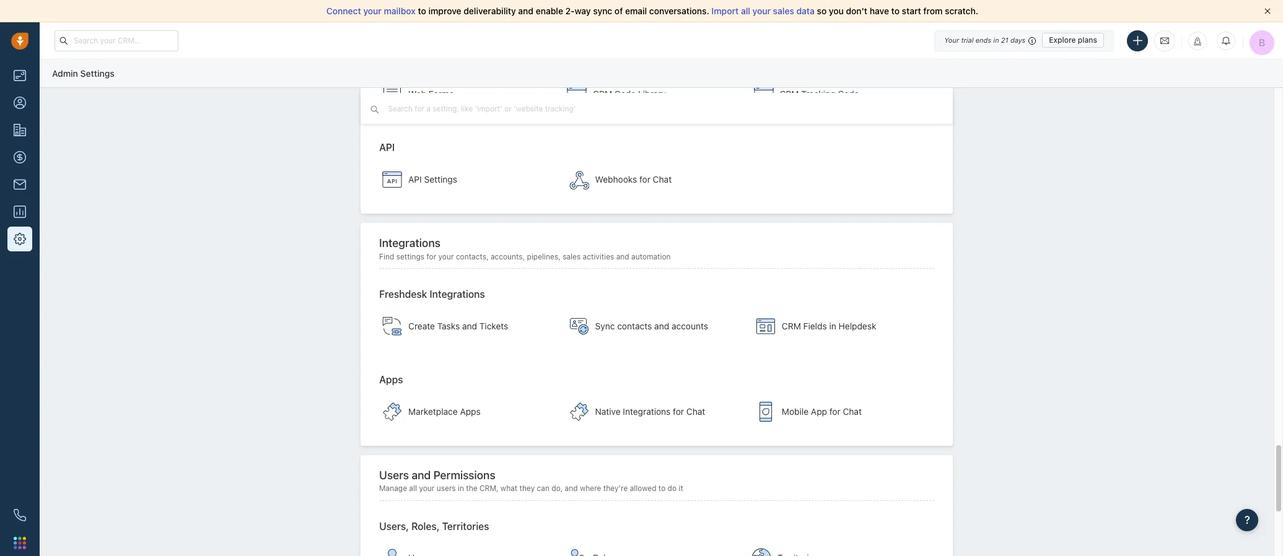 Task type: describe. For each thing, give the bounding box(es) containing it.
Search your CRM... text field
[[55, 30, 178, 51]]

from
[[923, 6, 943, 16]]

users,
[[379, 521, 409, 532]]

trial
[[961, 36, 974, 44]]

add users, edit their information, deactivate them from the account image
[[382, 549, 402, 556]]

tasks
[[437, 321, 460, 331]]

tracking
[[801, 89, 836, 99]]

all inside users and permissions manage all your users in the crm, what they can do, and where they're allowed to do it
[[409, 484, 417, 493]]

your left the mailbox
[[363, 6, 382, 16]]

integrations find settings for your contacts, accounts, pipelines, sales activities and automation
[[379, 237, 671, 261]]

2 code from the left
[[838, 89, 859, 99]]

0 vertical spatial all
[[741, 6, 750, 16]]

a set of code libraries to add, track and update contacts image
[[567, 84, 587, 104]]

and right tasks
[[462, 321, 477, 331]]

collaborate with teams using tasks or convert conversations to support tickets in freshdesk image
[[382, 317, 402, 336]]

crm code library link
[[561, 73, 742, 116]]

Search for a setting, like 'import' or 'website tracking' text field
[[387, 103, 616, 115]]

manage
[[379, 484, 407, 493]]

native integrations for chat link
[[563, 390, 745, 434]]

accounts,
[[491, 252, 525, 261]]

freshdesk integrations
[[379, 289, 485, 300]]

webhooks
[[595, 174, 637, 185]]

1 vertical spatial in
[[829, 321, 836, 331]]

install the mobile app to chat with customers on the go image
[[756, 402, 776, 422]]

sync
[[595, 321, 615, 331]]

connect your mailbox link
[[326, 6, 418, 16]]

contacts,
[[456, 252, 489, 261]]

sync
[[593, 6, 612, 16]]

settings for admin settings
[[80, 68, 114, 79]]

deliverability
[[464, 6, 516, 16]]

plans
[[1078, 35, 1097, 45]]

webhooks for chat
[[595, 174, 672, 185]]

forms
[[429, 89, 454, 99]]

users
[[437, 484, 456, 493]]

and right users
[[412, 469, 431, 482]]

sync contacts and accounts
[[595, 321, 708, 331]]

integrate your website with the crm to track your visitors and contacts image
[[754, 84, 774, 104]]

native
[[595, 406, 621, 417]]

and right contacts
[[654, 321, 669, 331]]

integrations for native
[[623, 406, 671, 417]]

the
[[466, 484, 477, 493]]

webhooks for chat link
[[563, 158, 745, 201]]

crm fields in helpdesk
[[782, 321, 876, 331]]

do,
[[552, 484, 563, 493]]

native integrations for chat
[[595, 406, 705, 417]]

2-
[[565, 6, 575, 16]]

users
[[379, 469, 409, 482]]

they're
[[603, 484, 628, 493]]

allowed
[[630, 484, 656, 493]]

chat for native
[[686, 406, 705, 417]]

to inside users and permissions manage all your users in the crm, what they can do, and where they're allowed to do it
[[659, 484, 666, 493]]

web forms
[[408, 89, 454, 99]]

1 horizontal spatial apps
[[460, 406, 481, 417]]

crm for crm code library
[[593, 89, 612, 99]]

users, roles, territories
[[379, 521, 489, 532]]

freshdesk
[[379, 289, 427, 300]]

marketplace
[[408, 406, 458, 417]]

roles,
[[411, 521, 440, 532]]

view crm fields in your tickets and get sales context to help you support better image
[[756, 317, 776, 336]]

import
[[712, 6, 739, 16]]

connect your apps to your account via the marketplace image
[[382, 402, 402, 422]]

web
[[408, 89, 426, 99]]

and right do,
[[565, 484, 578, 493]]

mobile app for chat link
[[750, 390, 931, 434]]

tickets
[[479, 321, 508, 331]]

so
[[817, 6, 827, 16]]

create roles with specific permissions, assign users to them image
[[567, 549, 587, 556]]

find
[[379, 252, 394, 261]]

integrations for freshdesk
[[430, 289, 485, 300]]

your right import
[[753, 6, 771, 16]]

fields
[[803, 321, 827, 331]]

api settings
[[408, 174, 457, 185]]

scratch.
[[945, 6, 978, 16]]

close image
[[1265, 8, 1271, 14]]

for inside the integrations find settings for your contacts, accounts, pipelines, sales activities and automation
[[427, 252, 436, 261]]

sync contacts and accounts between your crm and freshdesk image
[[569, 317, 589, 336]]

21
[[1001, 36, 1009, 44]]

explore plans link
[[1042, 33, 1104, 48]]

phone element
[[7, 503, 32, 528]]

your
[[944, 36, 959, 44]]

sales inside the integrations find settings for your contacts, accounts, pipelines, sales activities and automation
[[563, 252, 581, 261]]

can
[[537, 484, 550, 493]]

library
[[638, 89, 666, 99]]

mobile app for chat
[[782, 406, 862, 417]]

enable
[[536, 6, 563, 16]]

days
[[1011, 36, 1026, 44]]

improve
[[428, 6, 461, 16]]

integrate key apps quickly without getting on marketplace image
[[569, 402, 589, 422]]

and left enable
[[518, 6, 534, 16]]



Task type: vqa. For each thing, say whether or not it's contained in the screenshot.
MARKETPLACE APPS link
yes



Task type: locate. For each thing, give the bounding box(es) containing it.
your inside users and permissions manage all your users in the crm, what they can do, and where they're allowed to do it
[[419, 484, 435, 493]]

api settings link
[[376, 158, 558, 201]]

api for api settings
[[408, 174, 422, 185]]

api
[[379, 142, 395, 153], [408, 174, 422, 185]]

marketplace apps
[[408, 406, 481, 417]]

1 horizontal spatial chat
[[686, 406, 705, 417]]

1 code from the left
[[615, 89, 636, 99]]

admin
[[52, 68, 78, 79]]

1 vertical spatial integrations
[[430, 289, 485, 300]]

freshworks switcher image
[[14, 537, 26, 549]]

integrations up 'create tasks and tickets'
[[430, 289, 485, 300]]

integrations up settings
[[379, 237, 440, 250]]

in right fields
[[829, 321, 836, 331]]

to right the mailbox
[[418, 6, 426, 16]]

1 horizontal spatial api
[[408, 174, 422, 185]]

in inside users and permissions manage all your users in the crm, what they can do, and where they're allowed to do it
[[458, 484, 464, 493]]

your trial ends in 21 days
[[944, 36, 1026, 44]]

territories
[[442, 521, 489, 532]]

in left 21
[[993, 36, 999, 44]]

0 horizontal spatial in
[[458, 484, 464, 493]]

start
[[902, 6, 921, 16]]

to left do
[[659, 484, 666, 493]]

api up tokens to access chat and crm apis "image"
[[379, 142, 395, 153]]

mailbox
[[384, 6, 416, 16]]

use webhooks to notify yourself for replies, chat assignments, and more image
[[569, 170, 589, 190]]

crm,
[[480, 484, 498, 493]]

put users in territories to auto-assign records to them image
[[752, 549, 772, 556]]

explore
[[1049, 35, 1076, 45]]

automatically create contacts when website visitors sign up image
[[382, 84, 402, 104]]

and right activities
[[616, 252, 629, 261]]

phone image
[[14, 509, 26, 522]]

your left users on the left
[[419, 484, 435, 493]]

0 horizontal spatial apps
[[379, 374, 403, 385]]

users and permissions manage all your users in the crm, what they can do, and where they're allowed to do it
[[379, 469, 683, 493]]

1 vertical spatial api
[[408, 174, 422, 185]]

marketplace apps link
[[376, 390, 558, 434]]

0 vertical spatial apps
[[379, 374, 403, 385]]

app
[[811, 406, 827, 417]]

data
[[797, 6, 815, 16]]

api right tokens to access chat and crm apis "image"
[[408, 174, 422, 185]]

helpdesk
[[839, 321, 876, 331]]

settings right tokens to access chat and crm apis "image"
[[424, 174, 457, 185]]

crm tracking code link
[[748, 73, 929, 116]]

create tasks and tickets
[[408, 321, 508, 331]]

crm
[[593, 89, 612, 99], [780, 89, 799, 99], [782, 321, 801, 331]]

they
[[520, 484, 535, 493]]

1 horizontal spatial in
[[829, 321, 836, 331]]

integrations right native
[[623, 406, 671, 417]]

0 vertical spatial sales
[[773, 6, 794, 16]]

all right 'manage'
[[409, 484, 417, 493]]

apps up the connect your apps to your account via the marketplace icon
[[379, 374, 403, 385]]

to left the start
[[891, 6, 900, 16]]

admin settings
[[52, 68, 114, 79]]

0 horizontal spatial code
[[615, 89, 636, 99]]

connect your mailbox to improve deliverability and enable 2-way sync of email conversations. import all your sales data so you don't have to start from scratch.
[[326, 6, 978, 16]]

settings right admin
[[80, 68, 114, 79]]

apps
[[379, 374, 403, 385], [460, 406, 481, 417]]

0 horizontal spatial chat
[[653, 174, 672, 185]]

0 horizontal spatial all
[[409, 484, 417, 493]]

your left the contacts,
[[438, 252, 454, 261]]

all
[[741, 6, 750, 16], [409, 484, 417, 493]]

0 horizontal spatial api
[[379, 142, 395, 153]]

send email image
[[1161, 35, 1169, 46]]

1 vertical spatial apps
[[460, 406, 481, 417]]

2 horizontal spatial chat
[[843, 406, 862, 417]]

1 horizontal spatial to
[[659, 484, 666, 493]]

1 horizontal spatial sales
[[773, 6, 794, 16]]

create tasks and tickets link
[[376, 305, 558, 348]]

all right import
[[741, 6, 750, 16]]

activities
[[583, 252, 614, 261]]

for inside "link"
[[830, 406, 841, 417]]

what's new image
[[1193, 37, 1202, 46]]

don't
[[846, 6, 868, 16]]

1 vertical spatial all
[[409, 484, 417, 493]]

sales left activities
[[563, 252, 581, 261]]

crm for crm fields in helpdesk
[[782, 321, 801, 331]]

crm right a set of code libraries to add, track and update contacts image
[[593, 89, 612, 99]]

code left 'library'
[[615, 89, 636, 99]]

settings
[[80, 68, 114, 79], [424, 174, 457, 185]]

your
[[363, 6, 382, 16], [753, 6, 771, 16], [438, 252, 454, 261], [419, 484, 435, 493]]

crm right integrate your website with the crm to track your visitors and contacts icon
[[780, 89, 799, 99]]

crm code library
[[593, 89, 666, 99]]

0 vertical spatial integrations
[[379, 237, 440, 250]]

integrations
[[379, 237, 440, 250], [430, 289, 485, 300], [623, 406, 671, 417]]

1 horizontal spatial all
[[741, 6, 750, 16]]

have
[[870, 6, 889, 16]]

0 vertical spatial settings
[[80, 68, 114, 79]]

for
[[639, 174, 651, 185], [427, 252, 436, 261], [673, 406, 684, 417], [830, 406, 841, 417]]

in left the on the left bottom of page
[[458, 484, 464, 493]]

settings
[[396, 252, 424, 261]]

settings inside api settings link
[[424, 174, 457, 185]]

what
[[501, 484, 517, 493]]

1 horizontal spatial code
[[838, 89, 859, 99]]

pipelines,
[[527, 252, 561, 261]]

sales left data
[[773, 6, 794, 16]]

mobile
[[782, 406, 809, 417]]

to
[[418, 6, 426, 16], [891, 6, 900, 16], [659, 484, 666, 493]]

integrations inside the integrations find settings for your contacts, accounts, pipelines, sales activities and automation
[[379, 237, 440, 250]]

0 horizontal spatial sales
[[563, 252, 581, 261]]

chat inside "link"
[[843, 406, 862, 417]]

ends
[[976, 36, 991, 44]]

code
[[615, 89, 636, 99], [838, 89, 859, 99]]

0 vertical spatial api
[[379, 142, 395, 153]]

where
[[580, 484, 601, 493]]

1 vertical spatial settings
[[424, 174, 457, 185]]

your inside the integrations find settings for your contacts, accounts, pipelines, sales activities and automation
[[438, 252, 454, 261]]

apps right marketplace
[[460, 406, 481, 417]]

2 horizontal spatial to
[[891, 6, 900, 16]]

2 horizontal spatial in
[[993, 36, 999, 44]]

1 vertical spatial sales
[[563, 252, 581, 261]]

crm left fields
[[782, 321, 801, 331]]

and
[[518, 6, 534, 16], [616, 252, 629, 261], [462, 321, 477, 331], [654, 321, 669, 331], [412, 469, 431, 482], [565, 484, 578, 493]]

1 horizontal spatial settings
[[424, 174, 457, 185]]

automation
[[631, 252, 671, 261]]

crm for crm tracking code
[[780, 89, 799, 99]]

accounts
[[672, 321, 708, 331]]

settings for api settings
[[424, 174, 457, 185]]

code right tracking
[[838, 89, 859, 99]]

connect
[[326, 6, 361, 16]]

it
[[679, 484, 683, 493]]

you
[[829, 6, 844, 16]]

permissions
[[434, 469, 495, 482]]

conversations.
[[649, 6, 709, 16]]

do
[[668, 484, 677, 493]]

explore plans
[[1049, 35, 1097, 45]]

sales
[[773, 6, 794, 16], [563, 252, 581, 261]]

api for api
[[379, 142, 395, 153]]

2 vertical spatial integrations
[[623, 406, 671, 417]]

0 vertical spatial in
[[993, 36, 999, 44]]

contacts
[[617, 321, 652, 331]]

email
[[625, 6, 647, 16]]

create
[[408, 321, 435, 331]]

web forms link
[[376, 73, 558, 116]]

chat for mobile
[[843, 406, 862, 417]]

and inside the integrations find settings for your contacts, accounts, pipelines, sales activities and automation
[[616, 252, 629, 261]]

import all your sales data link
[[712, 6, 817, 16]]

crm tracking code
[[780, 89, 859, 99]]

0 horizontal spatial to
[[418, 6, 426, 16]]

0 horizontal spatial settings
[[80, 68, 114, 79]]

way
[[575, 6, 591, 16]]

of
[[615, 6, 623, 16]]

2 vertical spatial in
[[458, 484, 464, 493]]

tokens to access chat and crm apis image
[[382, 170, 402, 190]]

chat
[[653, 174, 672, 185], [686, 406, 705, 417], [843, 406, 862, 417]]



